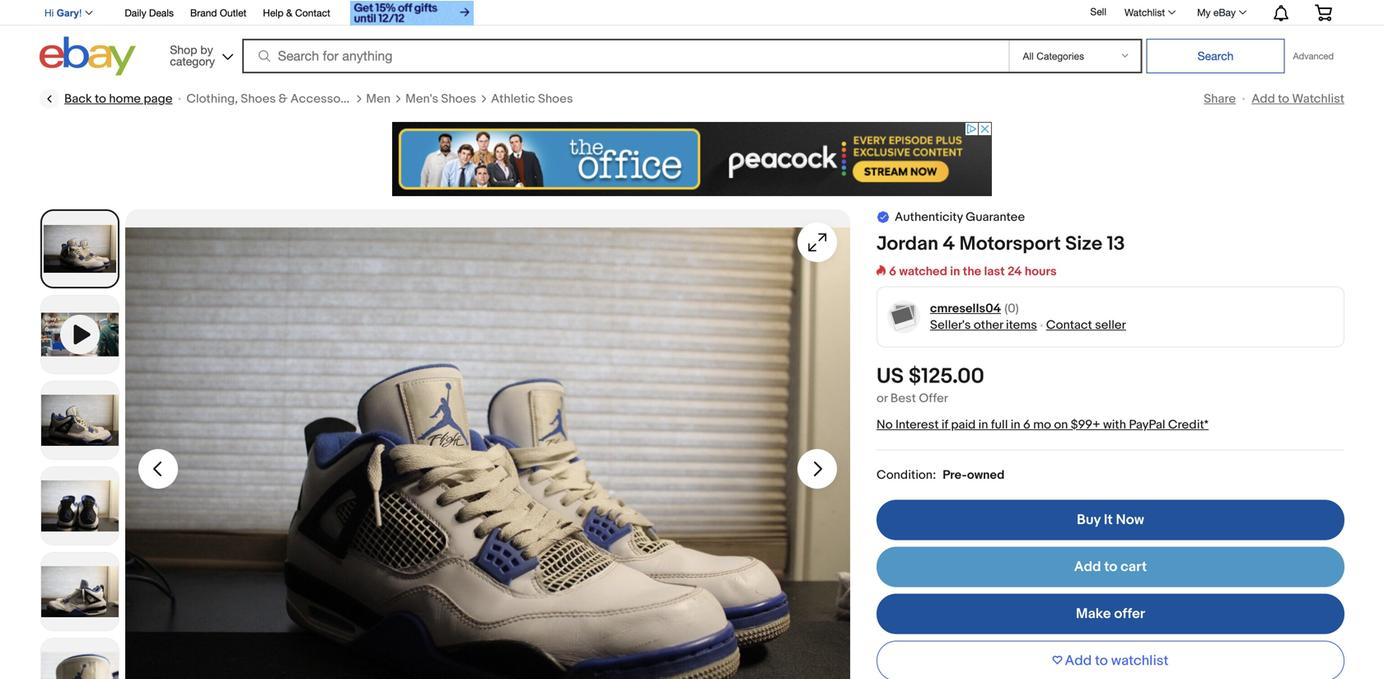 Task type: describe. For each thing, give the bounding box(es) containing it.
last
[[985, 264, 1005, 279]]

13
[[1108, 232, 1126, 256]]

0 horizontal spatial in
[[951, 264, 961, 279]]

make offer link
[[877, 594, 1345, 634]]

jordan 4 motorsport size 13 - picture 1 of 12 image
[[125, 209, 851, 679]]

outlet
[[220, 7, 247, 19]]

interest
[[896, 418, 939, 432]]

shop by category button
[[163, 37, 237, 72]]

paid
[[952, 418, 976, 432]]

to for watchlist
[[1279, 91, 1290, 106]]

add to watchlist
[[1252, 91, 1345, 106]]

advertisement region
[[392, 122, 993, 196]]

watched
[[900, 264, 948, 279]]

add for add to watchlist
[[1252, 91, 1276, 106]]

jordan 4 motorsport size 13
[[877, 232, 1126, 256]]

0 vertical spatial 6
[[889, 264, 897, 279]]

shoes for athletic
[[538, 91, 573, 106]]

deals
[[149, 7, 174, 19]]

buy
[[1078, 512, 1101, 529]]

back to home page link
[[40, 89, 173, 109]]

shop
[[170, 43, 197, 56]]

seller
[[1096, 318, 1127, 333]]

condition: pre-owned
[[877, 468, 1005, 483]]

picture 2 of 12 image
[[41, 382, 119, 459]]

buy it now
[[1078, 512, 1145, 529]]

contact seller link
[[1047, 318, 1127, 333]]

full
[[992, 418, 1009, 432]]

contact inside help & contact link
[[295, 7, 331, 19]]

picture 1 of 12 image
[[42, 211, 118, 287]]

add to watchlist
[[1066, 653, 1169, 670]]

cart
[[1121, 559, 1148, 576]]

seller's other items
[[931, 318, 1038, 333]]

(0)
[[1005, 301, 1019, 316]]

1 horizontal spatial in
[[979, 418, 989, 432]]

authenticity
[[895, 210, 964, 225]]

sell link
[[1084, 6, 1115, 17]]

help & contact link
[[263, 5, 331, 23]]

watchlist link
[[1116, 2, 1184, 22]]

add to watchlist link
[[1252, 91, 1345, 106]]

other
[[974, 318, 1004, 333]]

hours
[[1025, 264, 1057, 279]]

hi gary !
[[45, 7, 82, 19]]

seller's other items link
[[931, 318, 1038, 333]]

men's
[[406, 91, 439, 106]]

shoes for clothing,
[[241, 91, 276, 106]]

guarantee
[[966, 210, 1026, 225]]

watchlist inside watchlist link
[[1125, 7, 1166, 18]]

help & contact
[[263, 7, 331, 19]]

athletic shoes link
[[491, 91, 573, 107]]

get an extra 15% off image
[[350, 1, 474, 26]]

mo
[[1034, 418, 1052, 432]]

condition:
[[877, 468, 937, 483]]

& inside account navigation
[[286, 7, 293, 19]]

1 horizontal spatial 6
[[1024, 418, 1031, 432]]

category
[[170, 54, 215, 68]]

hi
[[45, 7, 54, 19]]

authenticity guarantee
[[895, 210, 1026, 225]]

share button
[[1205, 91, 1237, 106]]

cmresells04
[[931, 301, 1002, 316]]

items
[[1007, 318, 1038, 333]]

now
[[1117, 512, 1145, 529]]

24
[[1008, 264, 1023, 279]]

athletic
[[491, 91, 536, 106]]

the
[[963, 264, 982, 279]]

shop by category
[[170, 43, 215, 68]]

paypal
[[1130, 418, 1166, 432]]

brand outlet
[[190, 7, 247, 19]]

best
[[891, 391, 917, 406]]

clothing,
[[187, 91, 238, 106]]

none submit inside shop by category banner
[[1147, 39, 1286, 73]]

cmresells04 link
[[931, 300, 1002, 317]]

no interest if paid in full in 6 mo on $99+ with paypal credit*
[[877, 418, 1209, 432]]

Search for anything text field
[[245, 40, 1006, 72]]



Task type: locate. For each thing, give the bounding box(es) containing it.
watchlist right 'sell'
[[1125, 7, 1166, 18]]

2 vertical spatial add
[[1066, 653, 1093, 670]]

us
[[877, 364, 904, 390]]

2 shoes from the left
[[441, 91, 477, 106]]

advanced
[[1294, 51, 1335, 61]]

with
[[1104, 418, 1127, 432]]

1 horizontal spatial watchlist
[[1293, 91, 1345, 106]]

to right back
[[95, 91, 106, 106]]

no
[[877, 418, 893, 432]]

page
[[144, 91, 173, 106]]

1 vertical spatial &
[[279, 91, 288, 106]]

us $125.00 or best offer
[[877, 364, 985, 406]]

shoes right clothing, in the top of the page
[[241, 91, 276, 106]]

owned
[[968, 468, 1005, 483]]

advanced link
[[1286, 40, 1343, 73]]

4
[[943, 232, 956, 256]]

athletic shoes
[[491, 91, 573, 106]]

add to cart link
[[877, 547, 1345, 587]]

in
[[951, 264, 961, 279], [979, 418, 989, 432], [1011, 418, 1021, 432]]

$99+
[[1071, 418, 1101, 432]]

sell
[[1091, 6, 1107, 17]]

credit*
[[1169, 418, 1209, 432]]

video 1 of 1 image
[[41, 296, 119, 373]]

clothing, shoes & accessories men
[[187, 91, 391, 106]]

offer
[[919, 391, 949, 406]]

add for add to watchlist
[[1066, 653, 1093, 670]]

if
[[942, 418, 949, 432]]

or
[[877, 391, 888, 406]]

gary
[[57, 7, 79, 19]]

cmresells04 image
[[887, 300, 921, 334]]

men's shoes
[[406, 91, 477, 106]]

contact right help at top
[[295, 7, 331, 19]]

0 horizontal spatial contact
[[295, 7, 331, 19]]

to left cart
[[1105, 559, 1118, 576]]

& left "accessories"
[[279, 91, 288, 106]]

add inside add to cart link
[[1075, 559, 1102, 576]]

men's shoes link
[[406, 91, 477, 107]]

daily deals link
[[125, 5, 174, 23]]

men link
[[366, 91, 391, 107]]

add to cart
[[1075, 559, 1148, 576]]

in left full
[[979, 418, 989, 432]]

3 shoes from the left
[[538, 91, 573, 106]]

clothing, shoes & accessories link
[[187, 91, 361, 107]]

account navigation
[[35, 0, 1345, 28]]

0 horizontal spatial 6
[[889, 264, 897, 279]]

brand outlet link
[[190, 5, 247, 23]]

make
[[1077, 606, 1112, 623]]

ebay
[[1214, 7, 1237, 18]]

1 vertical spatial watchlist
[[1293, 91, 1345, 106]]

men
[[366, 91, 391, 106]]

my
[[1198, 7, 1211, 18]]

my ebay link
[[1189, 2, 1255, 22]]

shoes right men's on the left
[[441, 91, 477, 106]]

1 vertical spatial contact
[[1047, 318, 1093, 333]]

$125.00
[[909, 364, 985, 390]]

daily deals
[[125, 7, 174, 19]]

contact
[[295, 7, 331, 19], [1047, 318, 1093, 333]]

motorsport
[[960, 232, 1062, 256]]

0 vertical spatial watchlist
[[1125, 7, 1166, 18]]

add down make
[[1066, 653, 1093, 670]]

shop by category banner
[[35, 0, 1345, 80]]

1 shoes from the left
[[241, 91, 276, 106]]

add right "share"
[[1252, 91, 1276, 106]]

on
[[1055, 418, 1069, 432]]

back to home page
[[64, 91, 173, 106]]

None submit
[[1147, 39, 1286, 73]]

add for add to cart
[[1075, 559, 1102, 576]]

shoes right the athletic at the top of page
[[538, 91, 573, 106]]

& right help at top
[[286, 7, 293, 19]]

my ebay
[[1198, 7, 1237, 18]]

0 horizontal spatial shoes
[[241, 91, 276, 106]]

to for home
[[95, 91, 106, 106]]

6 left watched
[[889, 264, 897, 279]]

to inside button
[[1096, 653, 1109, 670]]

make offer
[[1077, 606, 1146, 623]]

1 horizontal spatial contact
[[1047, 318, 1093, 333]]

no interest if paid in full in 6 mo on $99+ with paypal credit* link
[[877, 418, 1209, 432]]

your shopping cart image
[[1315, 4, 1334, 21]]

share
[[1205, 91, 1237, 106]]

6 left 'mo'
[[1024, 418, 1031, 432]]

by
[[201, 43, 213, 56]]

1 horizontal spatial shoes
[[441, 91, 477, 106]]

it
[[1105, 512, 1113, 529]]

1 vertical spatial add
[[1075, 559, 1102, 576]]

in left the
[[951, 264, 961, 279]]

size
[[1066, 232, 1103, 256]]

seller's
[[931, 318, 972, 333]]

0 vertical spatial add
[[1252, 91, 1276, 106]]

to down 'advanced' 'link'
[[1279, 91, 1290, 106]]

in right full
[[1011, 418, 1021, 432]]

to
[[95, 91, 106, 106], [1279, 91, 1290, 106], [1105, 559, 1118, 576], [1096, 653, 1109, 670]]

to for watchlist
[[1096, 653, 1109, 670]]

to for cart
[[1105, 559, 1118, 576]]

brand
[[190, 7, 217, 19]]

picture 4 of 12 image
[[41, 553, 119, 631]]

daily
[[125, 7, 146, 19]]

0 vertical spatial contact
[[295, 7, 331, 19]]

1 vertical spatial 6
[[1024, 418, 1031, 432]]

to left watchlist
[[1096, 653, 1109, 670]]

6 watched in the last 24 hours
[[889, 264, 1057, 279]]

help
[[263, 7, 284, 19]]

offer
[[1115, 606, 1146, 623]]

add left cart
[[1075, 559, 1102, 576]]

jordan
[[877, 232, 939, 256]]

shoes for men's
[[441, 91, 477, 106]]

home
[[109, 91, 141, 106]]

0 horizontal spatial watchlist
[[1125, 7, 1166, 18]]

add inside "add to watchlist" button
[[1066, 653, 1093, 670]]

pre-
[[943, 468, 968, 483]]

2 horizontal spatial shoes
[[538, 91, 573, 106]]

picture 3 of 12 image
[[41, 467, 119, 545]]

contact left seller
[[1047, 318, 1093, 333]]

0 vertical spatial &
[[286, 7, 293, 19]]

cmresells04 (0)
[[931, 301, 1019, 316]]

picture 5 of 12 image
[[41, 639, 119, 679]]

2 horizontal spatial in
[[1011, 418, 1021, 432]]

watchlist down 'advanced' 'link'
[[1293, 91, 1345, 106]]

!
[[79, 7, 82, 19]]

accessories
[[291, 91, 361, 106]]

watchlist
[[1112, 653, 1169, 670]]

watchlist
[[1125, 7, 1166, 18], [1293, 91, 1345, 106]]

shoes
[[241, 91, 276, 106], [441, 91, 477, 106], [538, 91, 573, 106]]

text__icon image
[[877, 210, 890, 223]]

buy it now link
[[877, 500, 1345, 540]]



Task type: vqa. For each thing, say whether or not it's contained in the screenshot.
My eBay image
no



